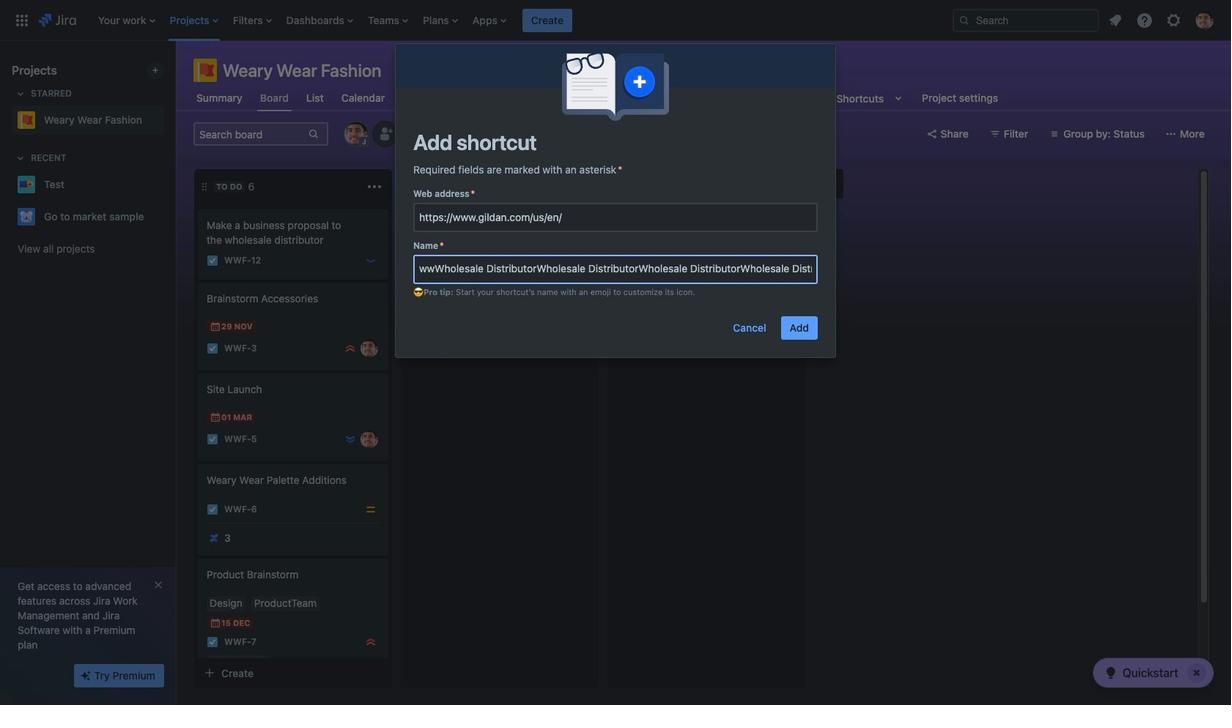 Task type: locate. For each thing, give the bounding box(es) containing it.
list item
[[94, 0, 159, 41], [165, 0, 223, 41], [229, 0, 276, 41], [282, 0, 358, 41], [363, 0, 413, 41], [418, 0, 462, 41], [468, 0, 511, 41], [522, 0, 572, 41]]

dialog
[[396, 44, 835, 358]]

james peterson image
[[567, 308, 585, 325], [361, 340, 378, 358]]

due date: 01 march 2024 image
[[210, 412, 221, 424]]

due date: 15 december 2023 image
[[210, 618, 221, 629]]

7 list item from the left
[[468, 0, 511, 41]]

list
[[91, 0, 941, 41], [1102, 7, 1222, 33]]

2 list item from the left
[[165, 0, 223, 41]]

1 horizontal spatial list
[[1102, 7, 1222, 33]]

2 task image from the top
[[207, 343, 218, 355]]

1 vertical spatial james peterson image
[[361, 340, 378, 358]]

due date: 29 february 2024 image
[[416, 289, 428, 300], [416, 289, 428, 300]]

tab list
[[185, 85, 1010, 111]]

1 horizontal spatial james peterson image
[[567, 308, 585, 325]]

4 task image from the top
[[207, 504, 218, 516]]

8 list item from the left
[[522, 0, 572, 41]]

1 task image from the top
[[207, 255, 218, 267]]

4 list item from the left
[[282, 0, 358, 41]]

james peterson image right highest icon
[[361, 340, 378, 358]]

due date: 15 december 2023 image
[[210, 618, 221, 629]]

3 list item from the left
[[229, 0, 276, 41]]

e.g. Atlassian website field
[[415, 256, 816, 283]]

jira image
[[38, 11, 76, 29], [38, 11, 76, 29]]

search image
[[959, 14, 970, 26]]

james peterson image down e.g. atlassian website field
[[567, 308, 585, 325]]

banner
[[0, 0, 1231, 41]]

None search field
[[953, 8, 1099, 32]]

due date: 29 november 2023 image
[[210, 321, 221, 333], [210, 321, 221, 333]]

task image
[[207, 637, 218, 649]]

0 vertical spatial james peterson image
[[567, 308, 585, 325]]

highest image
[[344, 343, 356, 355]]

Search board text field
[[195, 124, 306, 144]]

e.g. http://www.atlassian.com url field
[[415, 204, 816, 231]]

1 list item from the left
[[94, 0, 159, 41]]

highest image
[[365, 637, 377, 649]]

show subtasks image
[[243, 657, 260, 675]]

0 horizontal spatial list
[[91, 0, 941, 41]]

task image
[[207, 255, 218, 267], [207, 343, 218, 355], [207, 434, 218, 446], [207, 504, 218, 516]]

0 horizontal spatial james peterson image
[[361, 340, 378, 358]]

james peterson image
[[361, 431, 378, 448]]



Task type: vqa. For each thing, say whether or not it's contained in the screenshot.
Due Date: 01 March 2024 image's james peterson 'ICON'
yes



Task type: describe. For each thing, give the bounding box(es) containing it.
low image
[[365, 255, 377, 267]]

create column image
[[820, 175, 838, 193]]

primary element
[[9, 0, 941, 41]]

6 list item from the left
[[418, 0, 462, 41]]

medium image
[[365, 504, 377, 516]]

close premium upgrade banner image
[[152, 580, 164, 591]]

add people image
[[377, 125, 394, 143]]

Search field
[[953, 8, 1099, 32]]

collapse recent projects image
[[12, 149, 29, 167]]

lowest image
[[344, 434, 356, 446]]

3 task image from the top
[[207, 434, 218, 446]]

collapse starred projects image
[[12, 85, 29, 103]]

5 list item from the left
[[363, 0, 413, 41]]

due date: 01 march 2024 image
[[210, 412, 221, 424]]

dismiss quickstart image
[[1185, 662, 1208, 685]]

check image
[[1102, 665, 1120, 682]]



